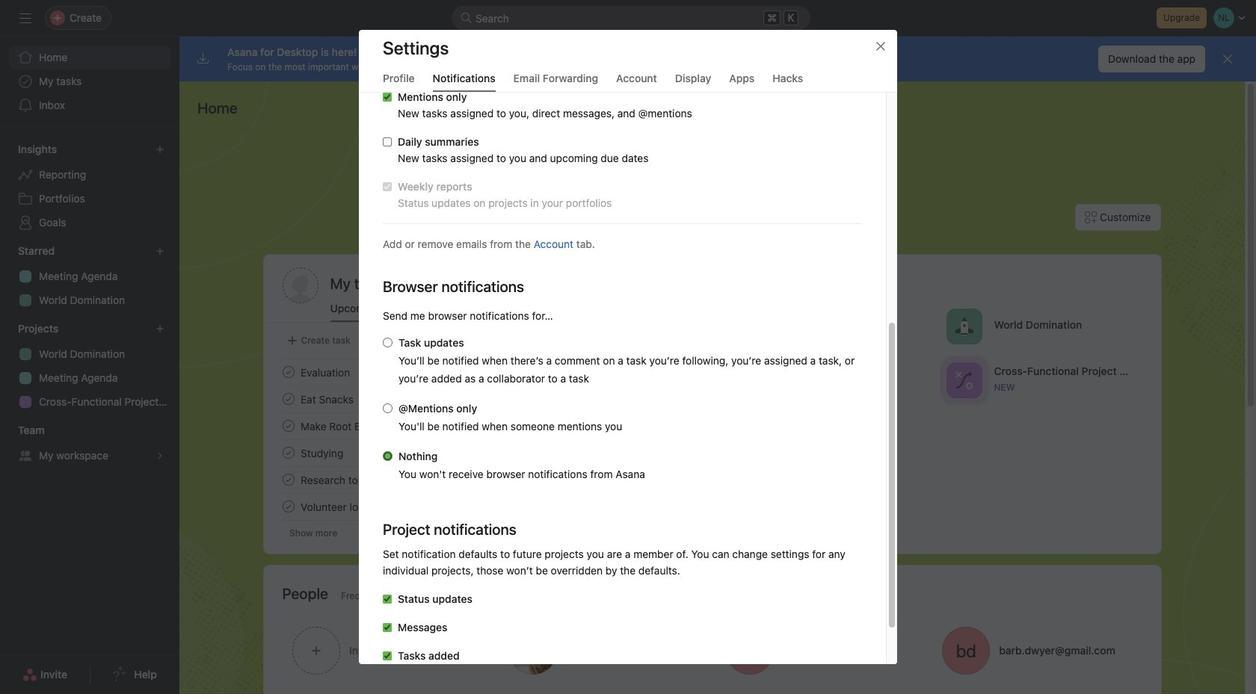 Task type: describe. For each thing, give the bounding box(es) containing it.
projects element
[[0, 316, 180, 417]]

2 mark complete checkbox from the top
[[279, 417, 297, 435]]

mark complete image for 1st mark complete option from the top of the page
[[279, 390, 297, 408]]

2 mark complete checkbox from the top
[[279, 444, 297, 462]]

hide sidebar image
[[19, 12, 31, 24]]

starred element
[[0, 238, 180, 316]]

dismiss image
[[1222, 53, 1234, 65]]

mark complete image for 4th mark complete checkbox from the top
[[279, 498, 297, 516]]

3 mark complete checkbox from the top
[[279, 471, 297, 489]]

mark complete image for first mark complete option from the bottom
[[279, 417, 297, 435]]

insights element
[[0, 136, 180, 238]]

4 mark complete checkbox from the top
[[279, 498, 297, 516]]

1 mark complete checkbox from the top
[[279, 390, 297, 408]]



Task type: locate. For each thing, give the bounding box(es) containing it.
None radio
[[383, 452, 393, 462]]

prominent image
[[461, 12, 473, 24]]

2 vertical spatial mark complete image
[[279, 471, 297, 489]]

None checkbox
[[383, 93, 392, 102], [383, 138, 392, 147], [383, 183, 392, 192], [383, 624, 392, 633], [383, 93, 392, 102], [383, 138, 392, 147], [383, 183, 392, 192], [383, 624, 392, 633]]

mark complete image for 3rd mark complete checkbox
[[279, 471, 297, 489]]

1 mark complete image from the top
[[279, 364, 297, 382]]

global element
[[0, 37, 180, 126]]

1 vertical spatial mark complete image
[[279, 417, 297, 435]]

teams element
[[0, 417, 180, 471]]

line_and_symbols image
[[955, 371, 973, 389]]

rocket image
[[955, 318, 973, 336]]

0 vertical spatial mark complete image
[[279, 390, 297, 408]]

3 mark complete image from the top
[[279, 471, 297, 489]]

Mark complete checkbox
[[279, 364, 297, 382], [279, 444, 297, 462], [279, 471, 297, 489], [279, 498, 297, 516]]

mark complete image for 3rd mark complete checkbox from the bottom
[[279, 444, 297, 462]]

close image
[[875, 40, 887, 52]]

1 vertical spatial mark complete image
[[279, 444, 297, 462]]

1 vertical spatial mark complete checkbox
[[279, 417, 297, 435]]

2 vertical spatial mark complete image
[[279, 498, 297, 516]]

Mark complete checkbox
[[279, 390, 297, 408], [279, 417, 297, 435]]

mark complete image
[[279, 390, 297, 408], [279, 417, 297, 435], [279, 498, 297, 516]]

mark complete image
[[279, 364, 297, 382], [279, 444, 297, 462], [279, 471, 297, 489]]

2 mark complete image from the top
[[279, 417, 297, 435]]

mark complete image for 4th mark complete checkbox from the bottom of the page
[[279, 364, 297, 382]]

1 mark complete checkbox from the top
[[279, 364, 297, 382]]

2 mark complete image from the top
[[279, 444, 297, 462]]

None radio
[[383, 338, 393, 348], [383, 404, 393, 414], [383, 338, 393, 348], [383, 404, 393, 414]]

1 mark complete image from the top
[[279, 390, 297, 408]]

0 vertical spatial mark complete checkbox
[[279, 390, 297, 408]]

0 vertical spatial mark complete image
[[279, 364, 297, 382]]

None checkbox
[[383, 595, 392, 604], [383, 652, 392, 661], [383, 595, 392, 604], [383, 652, 392, 661]]

3 mark complete image from the top
[[279, 498, 297, 516]]

add profile photo image
[[282, 268, 318, 304]]



Task type: vqa. For each thing, say whether or not it's contained in the screenshot.
the top Mark complete option
yes



